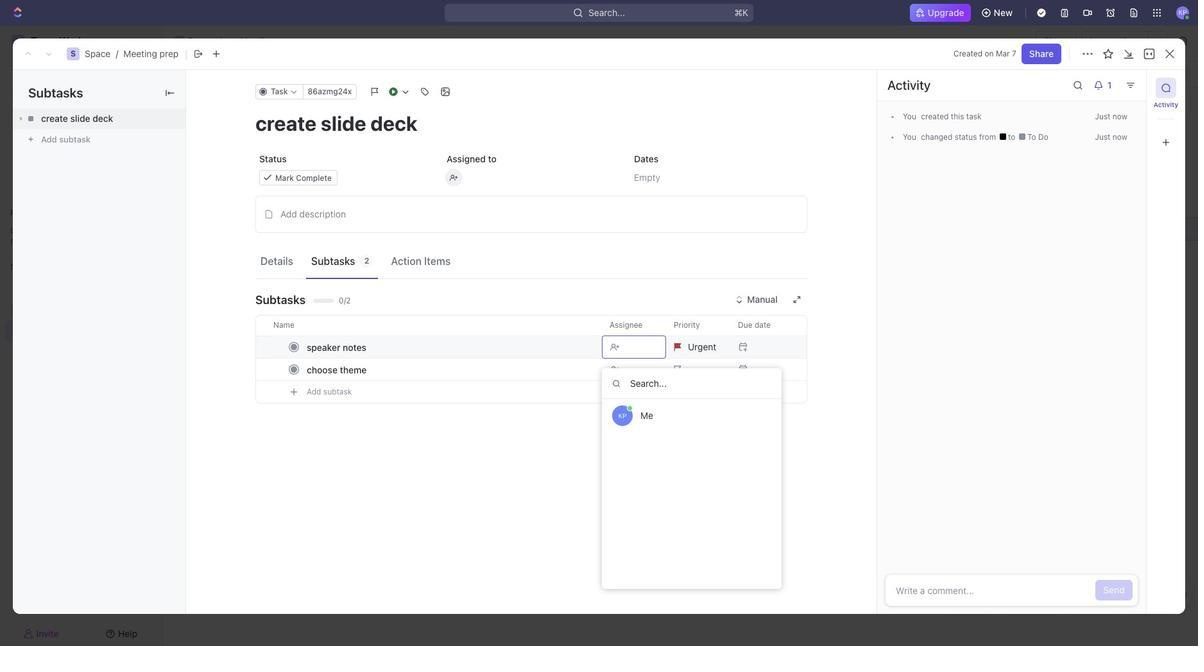 Task type: vqa. For each thing, say whether or not it's contained in the screenshot.
/
yes



Task type: describe. For each thing, give the bounding box(es) containing it.
home link
[[5, 62, 158, 83]]

just now for created this task
[[1096, 112, 1128, 121]]

dates
[[634, 153, 659, 164]]

send
[[1104, 585, 1126, 596]]

customize
[[1053, 66, 1098, 77]]

sidebar navigation
[[0, 26, 164, 647]]

86azmg24x button
[[303, 84, 357, 100]]

just for changed status from
[[1096, 132, 1111, 142]]

to right assigned
[[488, 153, 497, 164]]

home
[[31, 67, 55, 78]]

search
[[959, 66, 988, 77]]

1 vertical spatial add task button
[[274, 179, 329, 195]]

items
[[424, 255, 451, 267]]

inbox
[[31, 89, 53, 100]]

assigned
[[447, 153, 486, 164]]

speaker notes
[[307, 342, 367, 353]]

0 vertical spatial task
[[1132, 67, 1149, 77]]

choose theme link
[[304, 361, 600, 379]]

board
[[230, 66, 255, 77]]

0/2
[[339, 296, 351, 306]]

do
[[1039, 132, 1049, 142]]

sidebar.
[[10, 236, 39, 246]]

invite
[[36, 628, 59, 639]]

1 horizontal spatial space, , element
[[67, 48, 80, 60]]

inbox link
[[5, 84, 158, 105]]

dashboards link
[[5, 128, 158, 148]]

2 vertical spatial add task
[[231, 246, 268, 257]]

s inside s space /
[[178, 37, 182, 45]]

1 vertical spatial 2
[[365, 256, 369, 266]]

share for share button over customize button
[[1044, 35, 1069, 46]]

mark complete button
[[256, 166, 433, 189]]

assigned to
[[447, 153, 497, 164]]

created on mar 7
[[954, 49, 1017, 58]]

1 horizontal spatial /
[[219, 35, 222, 46]]

docs link
[[5, 106, 158, 127]]

share button right 7 on the top right of the page
[[1022, 44, 1062, 64]]

spaces
[[10, 262, 37, 272]]

status
[[259, 153, 287, 164]]

prep inside space / meeting prep |
[[160, 48, 179, 59]]

just now for changed status from
[[1096, 132, 1128, 142]]

created
[[954, 49, 983, 58]]

to left your
[[102, 226, 109, 236]]

add description
[[281, 209, 346, 220]]

board link
[[227, 63, 255, 81]]

choose
[[307, 364, 338, 375]]

notes
[[343, 342, 367, 353]]

your
[[111, 226, 127, 236]]

invite button
[[5, 625, 78, 643]]

you for you created this task
[[904, 112, 917, 121]]

share for share button to the right of 7 on the top right of the page
[[1030, 48, 1054, 59]]

favorites
[[68, 226, 99, 236]]

2 horizontal spatial subtasks
[[311, 255, 355, 267]]

me
[[641, 410, 654, 421]]

docs
[[31, 110, 52, 121]]

s space /
[[178, 35, 222, 46]]

space / meeting prep |
[[85, 47, 188, 60]]

now for created this task
[[1113, 112, 1128, 121]]

from
[[980, 132, 997, 142]]

click
[[10, 226, 30, 236]]

favorites
[[10, 208, 44, 218]]

complete
[[296, 173, 332, 183]]

add
[[52, 226, 66, 236]]

add down automations button
[[1115, 67, 1130, 77]]

to do
[[1026, 132, 1049, 142]]

changed status from
[[920, 132, 999, 142]]

just for created this task
[[1096, 112, 1111, 121]]

add description button
[[260, 204, 803, 225]]

to for to
[[1009, 132, 1018, 142]]

hide
[[1010, 66, 1030, 77]]

task sidebar navigation tab list
[[1153, 78, 1181, 153]]

task sidebar content section
[[877, 70, 1147, 615]]

s inside navigation
[[15, 304, 21, 314]]

upgrade link
[[910, 4, 971, 22]]

dashboards
[[31, 132, 81, 143]]

mark
[[275, 173, 294, 183]]

send button
[[1096, 581, 1133, 601]]

7
[[1013, 49, 1017, 58]]

excel & csv
[[1147, 592, 1188, 600]]

to add favorites to your sidebar.
[[10, 226, 127, 246]]

you created this task
[[904, 112, 982, 121]]

action
[[391, 255, 422, 267]]

on
[[985, 49, 994, 58]]

meeting inside space / meeting prep |
[[124, 48, 157, 59]]

theme
[[340, 364, 367, 375]]

activity inside the task sidebar navigation 'tab list'
[[1154, 101, 1179, 109]]

0 vertical spatial subtasks
[[28, 85, 83, 100]]

details
[[261, 255, 293, 267]]

1 horizontal spatial meeting prep link
[[224, 33, 300, 49]]



Task type: locate. For each thing, give the bounding box(es) containing it.
create slide deck link
[[13, 109, 186, 129]]

0 vertical spatial space
[[188, 35, 213, 46]]

2 vertical spatial s
[[15, 304, 21, 314]]

s up space / meeting prep |
[[178, 37, 182, 45]]

deck
[[93, 113, 113, 124], [282, 224, 303, 235]]

task
[[1132, 67, 1149, 77], [306, 182, 323, 191], [250, 246, 268, 257]]

add task button
[[1110, 65, 1154, 80], [274, 179, 329, 195], [225, 245, 274, 260]]

create up details "button"
[[231, 224, 257, 235]]

1 horizontal spatial activity
[[1154, 101, 1179, 109]]

just down customize
[[1096, 112, 1111, 121]]

0 vertical spatial slide
[[70, 113, 90, 124]]

you left created
[[904, 112, 917, 121]]

meeting right space link
[[124, 48, 157, 59]]

add left details
[[231, 246, 247, 257]]

status
[[955, 132, 978, 142]]

0 vertical spatial s
[[178, 37, 182, 45]]

add task
[[1115, 67, 1149, 77], [290, 182, 323, 191], [231, 246, 268, 257]]

1 vertical spatial create
[[231, 224, 257, 235]]

new button
[[977, 3, 1021, 23]]

0 vertical spatial create slide deck
[[41, 113, 113, 124]]

1 horizontal spatial deck
[[282, 224, 303, 235]]

speaker notes link
[[304, 338, 600, 357]]

1 horizontal spatial prep
[[277, 35, 297, 46]]

meeting up board
[[240, 35, 275, 46]]

1 horizontal spatial subtasks
[[256, 293, 306, 307]]

/ inside space / meeting prep |
[[116, 48, 118, 59]]

0 horizontal spatial prep
[[160, 48, 179, 59]]

share button up customize button
[[1037, 31, 1077, 51]]

share
[[1044, 35, 1069, 46], [1030, 48, 1054, 59]]

now for changed status from
[[1113, 132, 1128, 142]]

1 horizontal spatial slide
[[260, 224, 280, 235]]

Search... text field
[[602, 369, 782, 399]]

0 vertical spatial add task button
[[1110, 65, 1154, 80]]

meeting prep link up board
[[224, 33, 300, 49]]

0 vertical spatial you
[[904, 112, 917, 121]]

list link
[[188, 63, 206, 81]]

excel
[[1147, 592, 1165, 600]]

slide up details "button"
[[260, 224, 280, 235]]

you for you
[[904, 132, 917, 142]]

2 horizontal spatial task
[[1132, 67, 1149, 77]]

|
[[185, 47, 188, 60]]

1 vertical spatial share
[[1030, 48, 1054, 59]]

0 horizontal spatial slide
[[70, 113, 90, 124]]

subtasks down home
[[28, 85, 83, 100]]

0 horizontal spatial space
[[85, 48, 111, 59]]

space up |
[[188, 35, 213, 46]]

create slide deck up dashboards link
[[41, 113, 113, 124]]

0 vertical spatial share
[[1044, 35, 1069, 46]]

meeting prep link
[[224, 33, 300, 49], [124, 48, 179, 59]]

to left to do
[[1009, 132, 1018, 142]]

1 vertical spatial subtasks
[[311, 255, 355, 267]]

deck up dashboards link
[[93, 113, 113, 124]]

invite user image
[[24, 628, 34, 640]]

1 just from the top
[[1096, 112, 1111, 121]]

1 horizontal spatial 2
[[365, 256, 369, 266]]

csv
[[1174, 592, 1188, 600]]

1 vertical spatial prep
[[160, 48, 179, 59]]

just
[[1096, 112, 1111, 121], [1096, 132, 1111, 142]]

now left the task sidebar navigation 'tab list'
[[1113, 112, 1128, 121]]

2 horizontal spatial space, , element
[[175, 36, 185, 46]]

1 vertical spatial task
[[306, 182, 323, 191]]

2 vertical spatial task
[[250, 246, 268, 257]]

subtasks down 2 button
[[311, 255, 355, 267]]

0 vertical spatial /
[[219, 35, 222, 46]]

favorites button
[[5, 206, 57, 221]]

subtasks
[[28, 85, 83, 100], [311, 255, 355, 267], [256, 293, 306, 307]]

0 horizontal spatial deck
[[93, 113, 113, 124]]

1 just now from the top
[[1096, 112, 1128, 121]]

automations button
[[1083, 31, 1149, 51]]

1 vertical spatial deck
[[282, 224, 303, 235]]

0 vertical spatial prep
[[277, 35, 297, 46]]

2 down description
[[318, 224, 322, 234]]

0 horizontal spatial 2
[[318, 224, 322, 234]]

2 now from the top
[[1113, 132, 1128, 142]]

1 vertical spatial just
[[1096, 132, 1111, 142]]

0 vertical spatial deck
[[93, 113, 113, 124]]

to for to do
[[1028, 132, 1037, 142]]

share right 7 on the top right of the page
[[1030, 48, 1054, 59]]

create slide deck inside create slide deck link
[[41, 113, 113, 124]]

meeting
[[240, 35, 275, 46], [124, 48, 157, 59]]

upgrade
[[928, 7, 965, 18]]

0 vertical spatial 2
[[318, 224, 322, 234]]

1 vertical spatial /
[[116, 48, 118, 59]]

1 vertical spatial s
[[71, 49, 76, 58]]

just down search tasks... text box
[[1096, 132, 1111, 142]]

0 horizontal spatial activity
[[888, 78, 931, 92]]

mark complete
[[275, 173, 332, 183]]

to left add
[[43, 226, 50, 236]]

1 horizontal spatial s
[[71, 49, 76, 58]]

details button
[[256, 249, 299, 273]]

excel & csv link
[[1132, 579, 1193, 611]]

customize button
[[1036, 63, 1101, 81]]

2 just now from the top
[[1096, 132, 1128, 142]]

2 vertical spatial space, , element
[[12, 303, 24, 316]]

now down search tasks... text box
[[1113, 132, 1128, 142]]

1 you from the top
[[904, 112, 917, 121]]

2 you from the top
[[904, 132, 917, 142]]

1 horizontal spatial space
[[188, 35, 213, 46]]

search...
[[589, 7, 625, 18]]

0 horizontal spatial meeting prep link
[[124, 48, 179, 59]]

slide up dashboards link
[[70, 113, 90, 124]]

1 vertical spatial activity
[[1154, 101, 1179, 109]]

0 horizontal spatial task
[[250, 246, 268, 257]]

search button
[[942, 63, 992, 81]]

space
[[188, 35, 213, 46], [85, 48, 111, 59]]

2 horizontal spatial add task
[[1115, 67, 1149, 77]]

&
[[1167, 592, 1172, 600]]

0 horizontal spatial /
[[116, 48, 118, 59]]

1 vertical spatial slide
[[260, 224, 280, 235]]

1 vertical spatial you
[[904, 132, 917, 142]]

1 vertical spatial add task
[[290, 182, 323, 191]]

task
[[967, 112, 982, 121]]

kp
[[619, 412, 627, 420]]

prep
[[277, 35, 297, 46], [160, 48, 179, 59]]

add up add description
[[290, 182, 304, 191]]

2 button
[[305, 223, 324, 236]]

1 horizontal spatial create
[[231, 224, 257, 235]]

this
[[952, 112, 965, 121]]

0 vertical spatial activity
[[888, 78, 931, 92]]

s
[[178, 37, 182, 45], [71, 49, 76, 58], [15, 304, 21, 314]]

automations
[[1089, 35, 1142, 46]]

1 now from the top
[[1113, 112, 1128, 121]]

1 vertical spatial just now
[[1096, 132, 1128, 142]]

2 vertical spatial subtasks
[[256, 293, 306, 307]]

0 vertical spatial just now
[[1096, 112, 1128, 121]]

to
[[1009, 132, 1018, 142], [1028, 132, 1037, 142], [488, 153, 497, 164], [43, 226, 50, 236], [102, 226, 109, 236]]

1 vertical spatial space, , element
[[67, 48, 80, 60]]

space, , element inside sidebar navigation
[[12, 303, 24, 316]]

1 horizontal spatial create slide deck
[[231, 224, 303, 235]]

share up customize button
[[1044, 35, 1069, 46]]

create
[[41, 113, 68, 124], [231, 224, 257, 235]]

space link
[[85, 48, 111, 59]]

s down spaces
[[15, 304, 21, 314]]

hide button
[[995, 63, 1033, 81]]

action items
[[391, 255, 451, 267]]

share button
[[1037, 31, 1077, 51], [1022, 44, 1062, 64]]

1 horizontal spatial meeting
[[240, 35, 275, 46]]

deck left 2 button
[[282, 224, 303, 235]]

changed
[[922, 132, 953, 142]]

2 inside button
[[318, 224, 322, 234]]

0 vertical spatial just
[[1096, 112, 1111, 121]]

2 left action
[[365, 256, 369, 266]]

description
[[300, 209, 346, 220]]

meeting prep
[[240, 35, 297, 46]]

mar
[[997, 49, 1011, 58]]

just now down search tasks... text box
[[1096, 132, 1128, 142]]

0 vertical spatial add task
[[1115, 67, 1149, 77]]

2 vertical spatial add task button
[[225, 245, 274, 260]]

/
[[219, 35, 222, 46], [116, 48, 118, 59]]

2
[[318, 224, 322, 234], [365, 256, 369, 266]]

add left description
[[281, 209, 297, 220]]

0 vertical spatial meeting
[[240, 35, 275, 46]]

created
[[922, 112, 949, 121]]

2 just from the top
[[1096, 132, 1111, 142]]

action items button
[[386, 249, 456, 273]]

0 horizontal spatial add task
[[231, 246, 268, 257]]

2 horizontal spatial s
[[178, 37, 182, 45]]

0 horizontal spatial s
[[15, 304, 21, 314]]

0 horizontal spatial meeting
[[124, 48, 157, 59]]

1 vertical spatial space
[[85, 48, 111, 59]]

s up home link at top
[[71, 49, 76, 58]]

1 vertical spatial meeting
[[124, 48, 157, 59]]

0 horizontal spatial space, , element
[[12, 303, 24, 316]]

create slide deck
[[41, 113, 113, 124], [231, 224, 303, 235]]

⌘k
[[735, 7, 749, 18]]

Search tasks... text field
[[1063, 94, 1191, 113]]

space inside space / meeting prep |
[[85, 48, 111, 59]]

activity inside task sidebar content section
[[888, 78, 931, 92]]

slide
[[70, 113, 90, 124], [260, 224, 280, 235]]

space, , element
[[175, 36, 185, 46], [67, 48, 80, 60], [12, 303, 24, 316]]

0 vertical spatial now
[[1113, 112, 1128, 121]]

add inside button
[[281, 209, 297, 220]]

subtasks down details
[[256, 293, 306, 307]]

1 vertical spatial now
[[1113, 132, 1128, 142]]

speaker
[[307, 342, 341, 353]]

to left do
[[1028, 132, 1037, 142]]

create up 'dashboards'
[[41, 113, 68, 124]]

0 horizontal spatial create
[[41, 113, 68, 124]]

you
[[904, 112, 917, 121], [904, 132, 917, 142]]

space, , element up space / meeting prep |
[[175, 36, 185, 46]]

to for to add favorites to your sidebar.
[[43, 226, 50, 236]]

just now left the task sidebar navigation 'tab list'
[[1096, 112, 1128, 121]]

now
[[1113, 112, 1128, 121], [1113, 132, 1128, 142]]

1 vertical spatial create slide deck
[[231, 224, 303, 235]]

Edit task name text field
[[256, 111, 808, 136]]

0 vertical spatial create
[[41, 113, 68, 124]]

1 horizontal spatial task
[[306, 182, 323, 191]]

new
[[995, 7, 1013, 18]]

0 horizontal spatial create slide deck
[[41, 113, 113, 124]]

space, , element up home link at top
[[67, 48, 80, 60]]

86azmg24x
[[308, 87, 352, 96]]

choose theme
[[307, 364, 367, 375]]

0 horizontal spatial subtasks
[[28, 85, 83, 100]]

list
[[191, 66, 206, 77]]

meeting prep link left |
[[124, 48, 179, 59]]

create slide deck up details "button"
[[231, 224, 303, 235]]

space, , element down spaces
[[12, 303, 24, 316]]

1 horizontal spatial add task
[[290, 182, 323, 191]]

you left changed
[[904, 132, 917, 142]]

0 vertical spatial space, , element
[[175, 36, 185, 46]]

space up home link at top
[[85, 48, 111, 59]]



